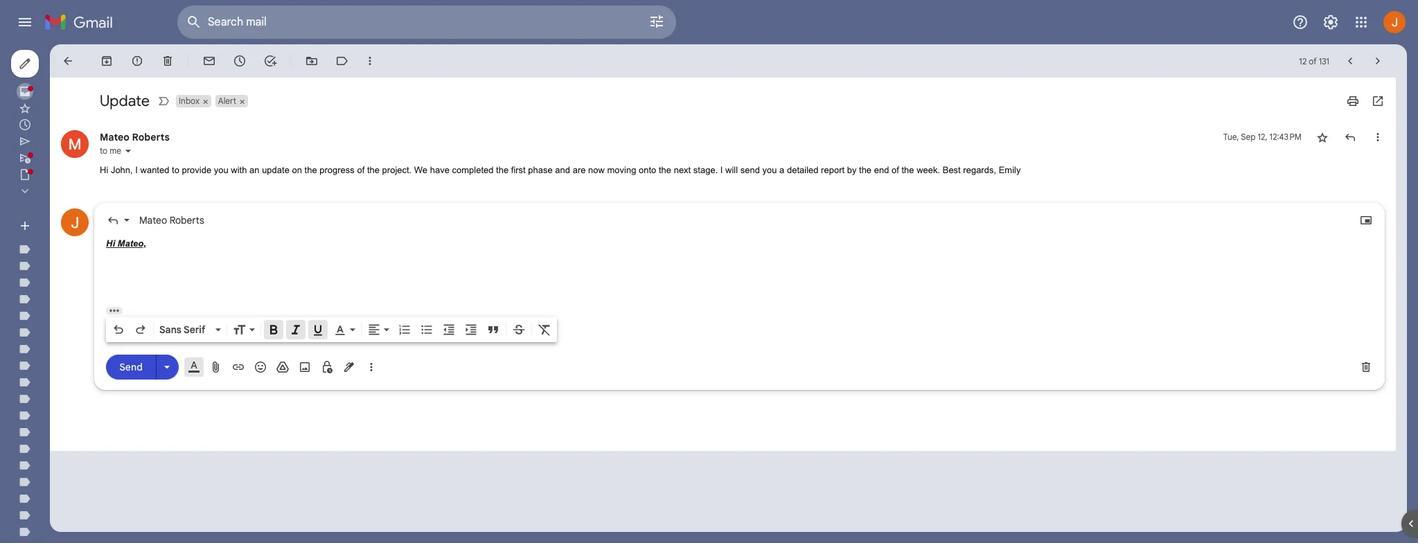 Task type: vqa. For each thing, say whether or not it's contained in the screenshot.
more send options image
yes



Task type: locate. For each thing, give the bounding box(es) containing it.
hi john, i wanted to provide you with an update on the progress of the project. we have completed the first phase and are now moving onto the next stage. i will send you a detailed report by the end of the week. best regards, emily
[[100, 165, 1021, 175]]

the left first
[[496, 165, 509, 175]]

you left a
[[763, 165, 777, 175]]

regards,
[[964, 165, 997, 175]]

Search mail text field
[[208, 15, 610, 29]]

0 horizontal spatial to
[[100, 146, 108, 156]]

an
[[250, 165, 260, 175]]

of right progress
[[357, 165, 365, 175]]

send
[[119, 361, 143, 374]]

insert emoji ‪(⌘⇧2)‬ image
[[254, 360, 268, 374]]

back to inbox image
[[61, 54, 75, 68]]

1 vertical spatial hi
[[106, 238, 115, 248]]

mateo roberts
[[100, 131, 170, 143], [139, 214, 204, 226]]

roberts
[[132, 131, 170, 143], [170, 214, 204, 226]]

show trimmed content image
[[106, 307, 123, 314]]

john,
[[111, 165, 133, 175]]

underline ‪(⌘u)‬ image
[[311, 323, 325, 337]]

attach files image
[[209, 360, 223, 374]]

0 vertical spatial mateo roberts
[[100, 131, 170, 143]]

type of response image
[[106, 213, 120, 227]]

2 the from the left
[[367, 165, 380, 175]]

1 i from the left
[[135, 165, 138, 175]]

1 horizontal spatial to
[[172, 165, 179, 175]]

1 horizontal spatial you
[[763, 165, 777, 175]]

of right end at right
[[892, 165, 900, 175]]

2 i from the left
[[721, 165, 723, 175]]

hi inside message body text field
[[106, 238, 115, 248]]

12:43 pm
[[1270, 132, 1302, 142]]

more image
[[363, 54, 377, 68]]

to
[[100, 146, 108, 156], [172, 165, 179, 175]]

4 the from the left
[[659, 165, 672, 175]]

by
[[848, 165, 857, 175]]

sans serif option
[[157, 323, 213, 337]]

the left "next"
[[659, 165, 672, 175]]

move to image
[[305, 54, 319, 68]]

the right by
[[860, 165, 872, 175]]

0 vertical spatial to
[[100, 146, 108, 156]]

redo ‪(⌘y)‬ image
[[134, 323, 148, 337]]

to right "wanted"
[[172, 165, 179, 175]]

you left with at left
[[214, 165, 229, 175]]

the left week.
[[902, 165, 915, 175]]

will
[[726, 165, 738, 175]]

quote ‪(⌘⇧9)‬ image
[[487, 323, 500, 337]]

hi left mateo,
[[106, 238, 115, 248]]

mateo
[[100, 131, 130, 143], [139, 214, 167, 226]]

the
[[305, 165, 317, 175], [367, 165, 380, 175], [496, 165, 509, 175], [659, 165, 672, 175], [860, 165, 872, 175], [902, 165, 915, 175]]

older image
[[1372, 54, 1386, 68]]

add to tasks image
[[263, 54, 277, 68]]

with
[[231, 165, 247, 175]]

insert photo image
[[298, 360, 312, 374]]

hi left john,
[[100, 165, 108, 175]]

2 you from the left
[[763, 165, 777, 175]]

tue,
[[1224, 132, 1240, 142]]

sep
[[1242, 132, 1256, 142]]

toggle confidential mode image
[[320, 360, 334, 374]]

mateo roberts up show details image
[[100, 131, 170, 143]]

1 you from the left
[[214, 165, 229, 175]]

end
[[875, 165, 890, 175]]

2 horizontal spatial of
[[1310, 56, 1317, 66]]

send button
[[106, 355, 156, 380]]

the right on
[[305, 165, 317, 175]]

of right 12 at the right top
[[1310, 56, 1317, 66]]

delete image
[[161, 54, 175, 68]]

None search field
[[177, 6, 677, 39]]

1 horizontal spatial of
[[892, 165, 900, 175]]

of
[[1310, 56, 1317, 66], [357, 165, 365, 175], [892, 165, 900, 175]]

roberts up show details image
[[132, 131, 170, 143]]

the left project.
[[367, 165, 380, 175]]

archive image
[[100, 54, 114, 68]]

we
[[414, 165, 428, 175]]

you
[[214, 165, 229, 175], [763, 165, 777, 175]]

1 horizontal spatial i
[[721, 165, 723, 175]]

now
[[589, 165, 605, 175]]

moving
[[608, 165, 637, 175]]

Not starred checkbox
[[1316, 130, 1330, 144]]

mateo up mateo,
[[139, 214, 167, 226]]

indent more ‪(⌘])‬ image
[[464, 323, 478, 337]]

0 vertical spatial mateo
[[100, 131, 130, 143]]

0 vertical spatial roberts
[[132, 131, 170, 143]]

project.
[[382, 165, 412, 175]]

i
[[135, 165, 138, 175], [721, 165, 723, 175]]

12,
[[1258, 132, 1268, 142]]

0 horizontal spatial mateo
[[100, 131, 130, 143]]

stage.
[[694, 165, 718, 175]]

next
[[674, 165, 691, 175]]

roberts down provide
[[170, 214, 204, 226]]

indent less ‪(⌘[)‬ image
[[442, 323, 456, 337]]

tue, sep 12, 12:43 pm cell
[[1224, 130, 1302, 144]]

hi mateo,
[[106, 238, 146, 248]]

gmail image
[[44, 8, 120, 36]]

3 the from the left
[[496, 165, 509, 175]]

and
[[555, 165, 571, 175]]

1 horizontal spatial mateo
[[139, 214, 167, 226]]

tue, sep 12, 12:43 pm
[[1224, 132, 1302, 142]]

settings image
[[1323, 14, 1340, 30]]

1 vertical spatial mateo
[[139, 214, 167, 226]]

navigation
[[0, 44, 166, 543]]

mateo roberts up mateo,
[[139, 214, 204, 226]]

0 vertical spatial hi
[[100, 165, 108, 175]]

show details image
[[124, 147, 132, 155]]

newer image
[[1344, 54, 1358, 68]]

i left will
[[721, 165, 723, 175]]

i right john,
[[135, 165, 138, 175]]

0 horizontal spatial i
[[135, 165, 138, 175]]

hi
[[100, 165, 108, 175], [106, 238, 115, 248]]

advanced search options image
[[643, 8, 671, 35]]

to left the me
[[100, 146, 108, 156]]

131
[[1320, 56, 1330, 66]]

mateo up the me
[[100, 131, 130, 143]]

to me
[[100, 146, 121, 156]]

0 horizontal spatial you
[[214, 165, 229, 175]]

support image
[[1293, 14, 1309, 30]]

first
[[511, 165, 526, 175]]



Task type: describe. For each thing, give the bounding box(es) containing it.
week.
[[917, 165, 941, 175]]

alert
[[218, 96, 236, 106]]

0 horizontal spatial of
[[357, 165, 365, 175]]

detailed
[[787, 165, 819, 175]]

hi for hi mateo,
[[106, 238, 115, 248]]

5 the from the left
[[860, 165, 872, 175]]

bulleted list ‪(⌘⇧8)‬ image
[[420, 323, 434, 337]]

update
[[262, 165, 290, 175]]

on
[[292, 165, 302, 175]]

bold ‪(⌘b)‬ image
[[267, 323, 281, 337]]

formatting options toolbar
[[106, 317, 557, 342]]

completed
[[452, 165, 494, 175]]

12 of 131
[[1300, 56, 1330, 66]]

1 vertical spatial roberts
[[170, 214, 204, 226]]

Message Body text field
[[106, 237, 1374, 296]]

are
[[573, 165, 586, 175]]

inbox button
[[176, 95, 201, 107]]

update
[[100, 91, 150, 110]]

report spam image
[[130, 54, 144, 68]]

wanted
[[140, 165, 169, 175]]

sans serif
[[159, 323, 205, 336]]

insert files using drive image
[[276, 360, 290, 374]]

serif
[[184, 323, 205, 336]]

phase
[[528, 165, 553, 175]]

insert signature image
[[342, 360, 356, 374]]

main menu image
[[17, 14, 33, 30]]

1 vertical spatial mateo roberts
[[139, 214, 204, 226]]

discard draft ‪(⌘⇧d)‬ image
[[1360, 360, 1374, 374]]

italic ‪(⌘i)‬ image
[[289, 323, 303, 337]]

best
[[943, 165, 961, 175]]

me
[[110, 146, 121, 156]]

12
[[1300, 56, 1307, 66]]

1 the from the left
[[305, 165, 317, 175]]

insert link ‪(⌘k)‬ image
[[232, 360, 245, 374]]

snooze image
[[233, 54, 247, 68]]

have
[[430, 165, 450, 175]]

hi for hi john, i wanted to provide you with an update on the progress of the project. we have completed the first phase and are now moving onto the next stage. i will send you a detailed report by the end of the week. best regards, emily
[[100, 165, 108, 175]]

mark as unread image
[[202, 54, 216, 68]]

more options image
[[367, 360, 376, 374]]

mateo,
[[118, 238, 146, 248]]

onto
[[639, 165, 657, 175]]

emily
[[999, 165, 1021, 175]]

strikethrough ‪(⌘⇧x)‬ image
[[512, 323, 526, 337]]

numbered list ‪(⌘⇧7)‬ image
[[398, 323, 412, 337]]

alert button
[[215, 95, 238, 107]]

inbox
[[179, 96, 200, 106]]

progress
[[320, 165, 355, 175]]

remove formatting ‪(⌘\)‬ image
[[538, 323, 552, 337]]

more send options image
[[160, 360, 174, 374]]

undo ‪(⌘z)‬ image
[[112, 323, 125, 337]]

6 the from the left
[[902, 165, 915, 175]]

send
[[741, 165, 760, 175]]

a
[[780, 165, 785, 175]]

report
[[821, 165, 845, 175]]

sans
[[159, 323, 182, 336]]

search mail image
[[182, 10, 207, 35]]

1 vertical spatial to
[[172, 165, 179, 175]]

provide
[[182, 165, 212, 175]]

labels image
[[335, 54, 349, 68]]



